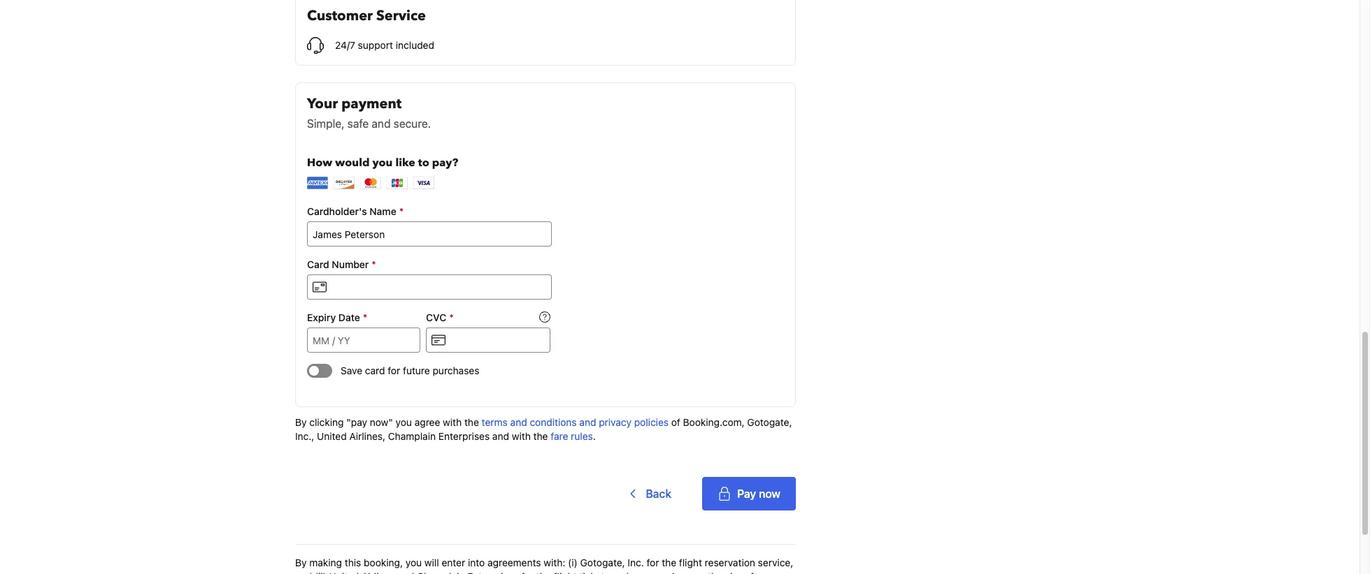 Task type: describe. For each thing, give the bounding box(es) containing it.
of
[[671, 417, 680, 429]]

of booking.com, gotogate, inc., united airlines, champlain enterprises and with the
[[295, 417, 792, 443]]

gotogate, inside of booking.com, gotogate, inc., united airlines, champlain enterprises and with the
[[747, 417, 792, 429]]

with:
[[544, 557, 565, 569]]

safe
[[347, 117, 369, 130]]

fare rules link
[[551, 431, 593, 443]]

rules
[[571, 431, 593, 443]]

(i)
[[568, 557, 578, 569]]

by for by making this booking, you will enter into agreements with: (i) gotogate, inc. for the flight reservation service, and (ii) united airlines and champlain enterprises for the flight tickets and your carriage on the aircrafts
[[295, 557, 307, 569]]

you for now"
[[396, 417, 412, 429]]

by making this booking, you will enter into agreements with: (i) gotogate, inc. for the flight reservation service, and (ii) united airlines and champlain enterprises for the flight tickets and your carriage on the aircrafts
[[295, 557, 793, 575]]

enterprises inside of booking.com, gotogate, inc., united airlines, champlain enterprises and with the
[[438, 431, 490, 443]]

privacy
[[599, 417, 632, 429]]

tickets
[[579, 571, 609, 575]]

the down with:
[[536, 571, 551, 575]]

agree
[[415, 417, 440, 429]]

0 horizontal spatial flight
[[554, 571, 577, 575]]

and right terms at the bottom left
[[510, 417, 527, 429]]

with inside of booking.com, gotogate, inc., united airlines, champlain enterprises and with the
[[512, 431, 531, 443]]

booking,
[[364, 557, 403, 569]]

united inside by making this booking, you will enter into agreements with: (i) gotogate, inc. for the flight reservation service, and (ii) united airlines and champlain enterprises for the flight tickets and your carriage on the aircrafts
[[329, 571, 359, 575]]

and inside your payment simple, safe and secure.
[[372, 117, 391, 130]]

0 vertical spatial flight
[[679, 557, 702, 569]]

0 horizontal spatial for
[[521, 571, 534, 575]]

the right on
[[708, 571, 722, 575]]

payment
[[341, 94, 402, 113]]

your
[[307, 94, 338, 113]]

making
[[309, 557, 342, 569]]

inc.
[[628, 557, 644, 569]]

.
[[593, 431, 596, 443]]

and down inc.
[[612, 571, 629, 575]]

0 vertical spatial for
[[647, 557, 659, 569]]

included
[[396, 39, 434, 51]]

enterprises inside by making this booking, you will enter into agreements with: (i) gotogate, inc. for the flight reservation service, and (ii) united airlines and champlain enterprises for the flight tickets and your carriage on the aircrafts
[[467, 571, 519, 575]]

24/7 support included
[[335, 39, 434, 51]]

will
[[424, 557, 439, 569]]

your
[[631, 571, 651, 575]]

your payment simple, safe and secure.
[[307, 94, 431, 130]]

0 horizontal spatial with
[[443, 417, 462, 429]]

back
[[646, 488, 671, 501]]

back button
[[618, 478, 680, 511]]

champlain inside of booking.com, gotogate, inc., united airlines, champlain enterprises and with the
[[388, 431, 436, 443]]

customer
[[307, 6, 373, 25]]

terms and conditions and privacy policies link
[[482, 417, 669, 429]]

inc.,
[[295, 431, 314, 443]]

into
[[468, 557, 485, 569]]

champlain inside by making this booking, you will enter into agreements with: (i) gotogate, inc. for the flight reservation service, and (ii) united airlines and champlain enterprises for the flight tickets and your carriage on the aircrafts
[[417, 571, 465, 575]]



Task type: vqa. For each thing, say whether or not it's contained in the screenshot.
Alternative dates with prices region at the bottom of page
no



Task type: locate. For each thing, give the bounding box(es) containing it.
champlain down agree
[[388, 431, 436, 443]]

fare
[[551, 431, 568, 443]]

pay now
[[737, 488, 780, 501]]

1 horizontal spatial gotogate,
[[747, 417, 792, 429]]

gotogate, up tickets
[[580, 557, 625, 569]]

carriage
[[654, 571, 691, 575]]

enterprises
[[438, 431, 490, 443], [467, 571, 519, 575]]

airlines,
[[349, 431, 385, 443]]

on
[[694, 571, 705, 575]]

2 by from the top
[[295, 557, 307, 569]]

you left will
[[405, 557, 422, 569]]

1 vertical spatial gotogate,
[[580, 557, 625, 569]]

united
[[317, 431, 347, 443], [329, 571, 359, 575]]

for down the agreements
[[521, 571, 534, 575]]

1 vertical spatial for
[[521, 571, 534, 575]]

1 vertical spatial enterprises
[[467, 571, 519, 575]]

1 vertical spatial flight
[[554, 571, 577, 575]]

you
[[396, 417, 412, 429], [405, 557, 422, 569]]

united down clicking
[[317, 431, 347, 443]]

by clicking "pay now" you agree with the terms and conditions and privacy policies
[[295, 417, 669, 429]]

champlain down will
[[417, 571, 465, 575]]

0 vertical spatial united
[[317, 431, 347, 443]]

the left terms at the bottom left
[[464, 417, 479, 429]]

you for booking,
[[405, 557, 422, 569]]

united down the this
[[329, 571, 359, 575]]

agreements
[[487, 557, 541, 569]]

flight down (i)
[[554, 571, 577, 575]]

1 horizontal spatial for
[[647, 557, 659, 569]]

enterprises down into
[[467, 571, 519, 575]]

by inside by making this booking, you will enter into agreements with: (i) gotogate, inc. for the flight reservation service, and (ii) united airlines and champlain enterprises for the flight tickets and your carriage on the aircrafts
[[295, 557, 307, 569]]

1 vertical spatial champlain
[[417, 571, 465, 575]]

reservation
[[705, 557, 755, 569]]

you right now"
[[396, 417, 412, 429]]

(ii)
[[315, 571, 326, 575]]

you inside by making this booking, you will enter into agreements with: (i) gotogate, inc. for the flight reservation service, and (ii) united airlines and champlain enterprises for the flight tickets and your carriage on the aircrafts
[[405, 557, 422, 569]]

booking.com,
[[683, 417, 745, 429]]

0 vertical spatial with
[[443, 417, 462, 429]]

0 vertical spatial you
[[396, 417, 412, 429]]

with
[[443, 417, 462, 429], [512, 431, 531, 443]]

pay
[[737, 488, 756, 501]]

united inside of booking.com, gotogate, inc., united airlines, champlain enterprises and with the
[[317, 431, 347, 443]]

for up your
[[647, 557, 659, 569]]

and down terms at the bottom left
[[492, 431, 509, 443]]

now
[[759, 488, 780, 501]]

with down conditions
[[512, 431, 531, 443]]

the up carriage
[[662, 557, 676, 569]]

0 vertical spatial enterprises
[[438, 431, 490, 443]]

gotogate,
[[747, 417, 792, 429], [580, 557, 625, 569]]

"pay
[[346, 417, 367, 429]]

airlines
[[362, 571, 395, 575]]

gotogate, inside by making this booking, you will enter into agreements with: (i) gotogate, inc. for the flight reservation service, and (ii) united airlines and champlain enterprises for the flight tickets and your carriage on the aircrafts
[[580, 557, 625, 569]]

simple,
[[307, 117, 344, 130]]

enterprises down by clicking "pay now" you agree with the terms and conditions and privacy policies
[[438, 431, 490, 443]]

flight up on
[[679, 557, 702, 569]]

1 horizontal spatial flight
[[679, 557, 702, 569]]

24/7
[[335, 39, 355, 51]]

service,
[[758, 557, 793, 569]]

and
[[372, 117, 391, 130], [510, 417, 527, 429], [579, 417, 596, 429], [492, 431, 509, 443], [295, 571, 312, 575], [397, 571, 414, 575], [612, 571, 629, 575]]

by up inc.,
[[295, 417, 307, 429]]

by
[[295, 417, 307, 429], [295, 557, 307, 569]]

conditions
[[530, 417, 577, 429]]

flight
[[679, 557, 702, 569], [554, 571, 577, 575]]

1 horizontal spatial with
[[512, 431, 531, 443]]

fare rules .
[[551, 431, 596, 443]]

0 vertical spatial by
[[295, 417, 307, 429]]

service
[[376, 6, 426, 25]]

the
[[464, 417, 479, 429], [533, 431, 548, 443], [662, 557, 676, 569], [536, 571, 551, 575], [708, 571, 722, 575]]

by left making
[[295, 557, 307, 569]]

0 horizontal spatial gotogate,
[[580, 557, 625, 569]]

champlain
[[388, 431, 436, 443], [417, 571, 465, 575]]

terms
[[482, 417, 508, 429]]

now"
[[370, 417, 393, 429]]

and down 'payment'
[[372, 117, 391, 130]]

the left fare
[[533, 431, 548, 443]]

this
[[345, 557, 361, 569]]

1 vertical spatial by
[[295, 557, 307, 569]]

and inside of booking.com, gotogate, inc., united airlines, champlain enterprises and with the
[[492, 431, 509, 443]]

and up rules
[[579, 417, 596, 429]]

0 vertical spatial champlain
[[388, 431, 436, 443]]

and left the (ii)
[[295, 571, 312, 575]]

the inside of booking.com, gotogate, inc., united airlines, champlain enterprises and with the
[[533, 431, 548, 443]]

1 vertical spatial united
[[329, 571, 359, 575]]

by for by clicking "pay now" you agree with the terms and conditions and privacy policies
[[295, 417, 307, 429]]

1 vertical spatial you
[[405, 557, 422, 569]]

customer service
[[307, 6, 426, 25]]

clicking
[[309, 417, 344, 429]]

support
[[358, 39, 393, 51]]

gotogate, right booking.com,
[[747, 417, 792, 429]]

and down booking, at bottom left
[[397, 571, 414, 575]]

1 vertical spatial with
[[512, 431, 531, 443]]

policies
[[634, 417, 669, 429]]

enter
[[442, 557, 465, 569]]

for
[[647, 557, 659, 569], [521, 571, 534, 575]]

secure.
[[394, 117, 431, 130]]

1 by from the top
[[295, 417, 307, 429]]

0 vertical spatial gotogate,
[[747, 417, 792, 429]]

with right agree
[[443, 417, 462, 429]]

pay now button
[[702, 478, 796, 511]]



